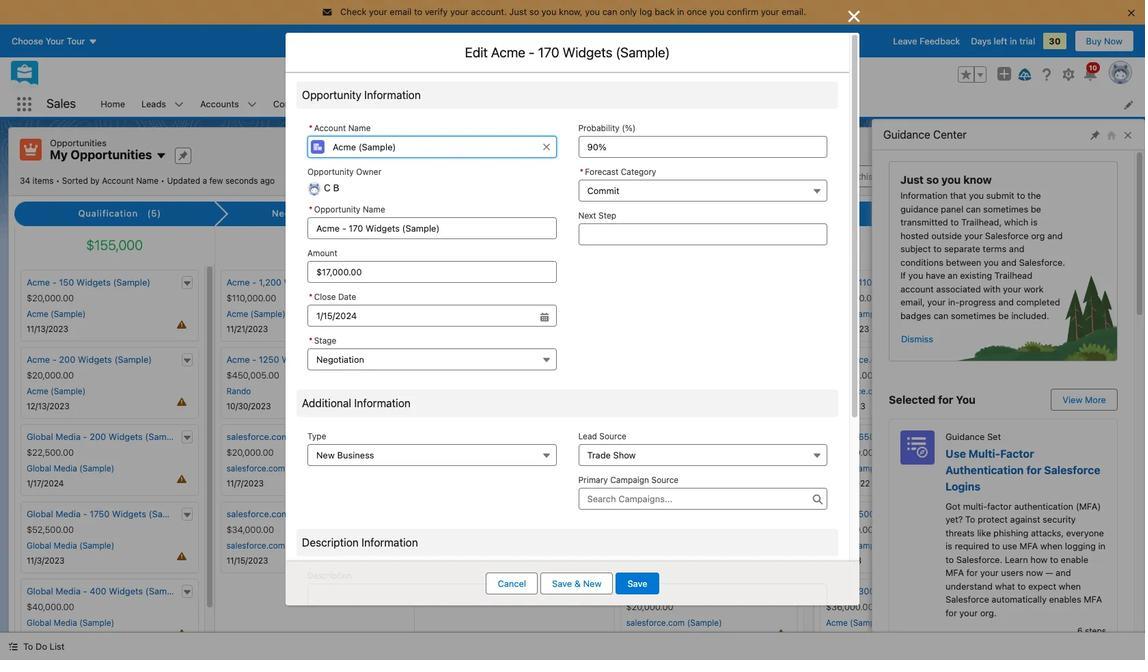 Task type: describe. For each thing, give the bounding box(es) containing it.
acme (sample) link for acme - 650 widgets (sample)
[[826, 463, 885, 475]]

$512,000
[[886, 237, 942, 253]]

global media (sample) link for global media - 1750 widgets (sample)
[[27, 540, 114, 552]]

acme - 1,200 widgets (sample) link
[[227, 276, 358, 289]]

acme up $36,000.00
[[826, 586, 849, 596]]

guidance center
[[884, 128, 967, 141]]

opportunities list item
[[336, 92, 427, 117]]

salesforce.com (sample) link for salesforce.com - 320 widgets (sample)
[[227, 540, 322, 552]]

$450,005.00
[[227, 370, 279, 381]]

trade
[[587, 450, 611, 461]]

- inside acme - 150 widgets (sample) link
[[52, 277, 57, 288]]

1 vertical spatial when
[[1059, 581, 1081, 591]]

know,
[[559, 6, 583, 17]]

acme left 150
[[27, 277, 50, 288]]

* for * forecast category
[[580, 167, 584, 177]]

buy now button
[[1075, 30, 1134, 52]]

cancel
[[498, 578, 526, 589]]

- inside salesforce.com - 210 widgets (sample) $20,000.00 salesforce.com (sample)
[[692, 586, 696, 596]]

widgets inside salesforce.com - 600 widgets (sample) link
[[917, 354, 951, 365]]

Amount text field
[[308, 261, 557, 283]]

list containing home
[[92, 92, 1145, 117]]

1 vertical spatial be
[[999, 310, 1009, 321]]

500
[[858, 508, 875, 519]]

* for * opportunity name
[[309, 205, 313, 215]]

search... button
[[415, 63, 688, 85]]

probability
[[578, 123, 620, 133]]

widgets inside acme - 1250 widgets (sample) $450,005.00 rando 10/30/2023
[[282, 354, 316, 365]]

global media - 1750 widgets (sample) link
[[27, 508, 186, 521]]

my opportunities
[[50, 148, 152, 162]]

reports list item
[[639, 92, 706, 117]]

closed
[[877, 208, 910, 219]]

(sample) inside $105,000.00 acme (sample) 10/18/2023
[[850, 309, 885, 319]]

media down $10,000.00
[[653, 463, 677, 473]]

- inside acme - 300 widgets (sample) link
[[852, 586, 856, 596]]

salesforce.com - 320 widgets (sample) link
[[227, 508, 391, 521]]

your left email at left top
[[369, 6, 387, 17]]

acme - 300 widgets (sample)
[[826, 586, 952, 596]]

1,200
[[259, 277, 282, 288]]

$20,000.00 inside $20,000.00 acme (sample) 12/13/2023
[[27, 370, 74, 381]]

salesforce inside got multi-factor authentication (mfa) yet? to protect against security threats like phishing attacks, everyone is required to use mfa when logging in to salesforce. learn how to enable mfa for your users now — and understand what to expect when salesforce automatically enables mfa for your org.
[[946, 594, 989, 605]]

to inside the to do list button
[[23, 641, 33, 652]]

media inside $40,000.00 global media (sample)
[[54, 618, 77, 628]]

you right know,
[[585, 6, 600, 17]]

$110,000.00
[[227, 293, 276, 304]]

acme (sample) link for acme - 300 widgets (sample)
[[826, 617, 885, 629]]

needs analysis
[[272, 208, 344, 219]]

- inside acme - 1,200 widgets (sample) link
[[252, 277, 256, 288]]

quotes list item
[[706, 92, 770, 117]]

11/7/2023
[[227, 478, 264, 488]]

list view controls image
[[971, 165, 1001, 187]]

your down trailhead
[[1003, 283, 1022, 294]]

$22,500.00
[[27, 447, 74, 458]]

now
[[1026, 567, 1043, 578]]

back
[[655, 6, 675, 17]]

text default image for salesforce.com - 600 widgets (sample)
[[981, 356, 991, 365]]

6 steps
[[1078, 626, 1106, 636]]

owner
[[356, 167, 381, 177]]

know
[[964, 174, 992, 186]]

can for to
[[603, 6, 617, 17]]

widgets inside acme - 1100 widgets (sample) link
[[880, 277, 914, 288]]

(sample) inside $75,000.00 salesforce.com (sample) 4/19/2023
[[887, 386, 922, 396]]

to inside got multi-factor authentication (mfa) yet? to protect against security threats like phishing attacks, everyone is required to use mfa when logging in to salesforce. learn how to enable mfa for your users now — and understand what to expect when salesforce automatically enables mfa for your org.
[[966, 514, 975, 525]]

now
[[1104, 35, 1123, 46]]

you left know,
[[542, 6, 557, 17]]

- inside salesforce.com - 600 widgets (sample) link
[[891, 354, 896, 365]]

widgets right 170
[[563, 44, 613, 60]]

separate
[[944, 243, 980, 254]]

0 vertical spatial sometimes
[[983, 203, 1029, 214]]

your left email.
[[761, 6, 779, 17]]

$20,000.00 inside salesforce.com - 200 widgets (sample) $20,000.00 salesforce.com (sample) 11/7/2023
[[227, 447, 274, 458]]

leads list item
[[133, 92, 192, 117]]

0 vertical spatial so
[[529, 6, 539, 17]]

widgets inside global media - 200 widgets (sample) link
[[109, 431, 143, 442]]

text default image for global media - 400 widgets (sample)
[[182, 587, 192, 597]]

salesforce.com up $75,000.00 at the right
[[826, 354, 889, 365]]

30
[[1049, 35, 1061, 46]]

salesforce.com down 10/31/2023
[[626, 586, 689, 596]]

use
[[946, 447, 966, 460]]

acme inside $60,000.00 acme (sample) 10/24/2022
[[826, 463, 848, 473]]

0 vertical spatial when
[[1041, 541, 1063, 551]]

information for opportunity information
[[364, 89, 421, 101]]

opportunities up sorted
[[50, 137, 107, 148]]

is inside got multi-factor authentication (mfa) yet? to protect against security threats like phishing attacks, everyone is required to use mfa when logging in to salesforce. learn how to enable mfa for your users now — and understand what to expect when salesforce automatically enables mfa for your org.
[[946, 541, 953, 551]]

text default image for acme - 500 widgets (sample)
[[981, 510, 991, 520]]

analysis
[[305, 208, 344, 219]]

for left "you"
[[938, 394, 953, 406]]

users
[[1001, 567, 1024, 578]]

text default image for acme - 1100 widgets (sample)
[[981, 279, 991, 288]]

- inside acme - 650 widgets (sample) link
[[852, 431, 856, 442]]

text default image for acme - 300 widgets (sample)
[[981, 587, 991, 597]]

global media - 200 widgets (sample) link
[[27, 430, 183, 444]]

- inside acme - 1250 widgets (sample) $450,005.00 rando 10/30/2023
[[252, 354, 256, 365]]

logins
[[946, 480, 981, 492]]

save for save
[[628, 578, 648, 589]]

dashboards list item
[[555, 92, 639, 117]]

global inside $40,000.00 global media (sample)
[[27, 618, 51, 628]]

1 • from the left
[[56, 175, 60, 186]]

list
[[50, 641, 65, 652]]

salesforce.com (sample) link down $75,000.00 at the right
[[826, 385, 922, 398]]

description information
[[302, 537, 418, 549]]

accounts
[[200, 98, 239, 109]]

none search field inside my opportunities|opportunities|list view element
[[804, 165, 968, 187]]

- inside global media - 400 widgets (sample) link
[[83, 586, 87, 596]]

media up $19,500.00
[[655, 508, 680, 519]]

(sample) inside acme - 1250 widgets (sample) $450,005.00 rando 10/30/2023
[[318, 354, 356, 365]]

everyone
[[1066, 527, 1104, 538]]

your left org.
[[960, 607, 978, 618]]

text default image for acme - 150 widgets (sample)
[[182, 279, 192, 288]]

media up the $40,000.00
[[56, 586, 81, 596]]

guidance for guidance center
[[884, 128, 931, 141]]

you down the 'terms'
[[984, 257, 999, 268]]

save & new
[[552, 578, 602, 589]]

—
[[1046, 567, 1053, 578]]

global inside "$22,500.00 global media (sample) 1/17/2024"
[[27, 463, 51, 473]]

subject
[[901, 243, 931, 254]]

that
[[950, 190, 967, 201]]

opportunity for opportunity information
[[302, 89, 362, 101]]

date
[[338, 292, 356, 302]]

selected
[[889, 394, 936, 406]]

to down outside
[[934, 243, 942, 254]]

so inside just so you know information that you submit to the guidance panel can sometimes be transmitted to trailhead, which is hosted outside your salesforce org and subject to separate terms and conditions between you and salesforce. if you have an existing trailhead account associated with your work email, your in-progress and completed badges can sometimes be included.
[[927, 174, 939, 186]]

contacts link
[[265, 92, 319, 117]]

opportunities up by
[[71, 148, 152, 162]]

(sample) inside 'link'
[[114, 354, 152, 365]]

days
[[971, 35, 992, 46]]

salesforce.com down 10/30/2023
[[227, 431, 289, 442]]

- inside acme - 500 widgets (sample) link
[[852, 508, 856, 519]]

and right the 'terms'
[[1009, 243, 1025, 254]]

to down the panel
[[951, 217, 959, 228]]

enables
[[1049, 594, 1082, 605]]

media up $10,000.00
[[655, 431, 680, 442]]

and down the 'with'
[[999, 297, 1014, 308]]

terms
[[983, 243, 1007, 254]]

0 vertical spatial mfa
[[1020, 541, 1038, 551]]

name for * account name
[[348, 123, 371, 133]]

global up $19,500.00
[[626, 508, 653, 519]]

acme right edit
[[491, 44, 525, 60]]

widgets inside acme - 650 widgets (sample) link
[[878, 431, 912, 442]]

dashboards link
[[555, 92, 622, 117]]

salesforce.com down save 'button'
[[626, 618, 685, 628]]

only
[[620, 6, 637, 17]]

global inside $52,500.00 global media (sample) 11/3/2023
[[27, 540, 51, 551]]

global media (sample) link for global media - 200 widgets (sample)
[[27, 463, 114, 475]]

name inside my opportunities|opportunities|list view element
[[136, 175, 159, 186]]

guidance for guidance set use multi-factor authentication for salesforce logins
[[946, 431, 985, 442]]

$155,000
[[86, 237, 143, 253]]

global media (sample) link down $10,000.00
[[626, 463, 714, 475]]

you right "if"
[[909, 270, 924, 281]]

0 horizontal spatial source
[[599, 432, 627, 442]]

global media - 180 widgets (sample)
[[626, 508, 781, 519]]

in inside got multi-factor authentication (mfa) yet? to protect against security threats like phishing attacks, everyone is required to use mfa when logging in to salesforce. learn how to enable mfa for your users now — and understand what to expect when salesforce automatically enables mfa for your org.
[[1098, 541, 1106, 551]]

search...
[[441, 69, 478, 80]]

* for * stage
[[309, 336, 313, 346]]

calendar link
[[427, 92, 481, 117]]

understand
[[946, 581, 993, 591]]

your down the trailhead,
[[965, 230, 983, 241]]

- inside global media - 1750 widgets (sample) link
[[83, 508, 87, 519]]

information for additional information
[[354, 397, 411, 410]]

media up $52,500.00 on the left bottom of the page
[[56, 508, 81, 519]]

acme inside $105,000.00 acme (sample) 10/18/2023
[[826, 309, 848, 319]]

acme - 1100 widgets (sample)
[[826, 277, 954, 288]]

(0)
[[538, 208, 552, 219]]

salesforce.com inside $75,000.00 salesforce.com (sample) 4/19/2023
[[826, 386, 885, 396]]

(sample) inside $20,000.00 acme (sample) 12/13/2023
[[51, 386, 86, 396]]

- inside acme - 200 widgets (sample) 'link'
[[52, 354, 57, 365]]

acme up $50,000.00
[[826, 508, 849, 519]]

buy now
[[1086, 35, 1123, 46]]

acme (sample) link for acme - 150 widgets (sample)
[[27, 308, 86, 320]]

(%)
[[622, 123, 636, 133]]

use
[[1003, 541, 1017, 551]]

$20,000.00 acme (sample) 11/13/2023
[[27, 293, 86, 334]]

6
[[1078, 626, 1083, 636]]

acme (sample) link for acme - 1,200 widgets (sample)
[[227, 308, 285, 320]]

1 vertical spatial mfa
[[946, 567, 964, 578]]

150
[[59, 277, 74, 288]]

global up the $40,000.00
[[27, 586, 53, 596]]

multi-
[[963, 501, 987, 511]]

probability (%)
[[578, 123, 636, 133]]

acme up $60,000.00
[[826, 431, 849, 442]]

to up automatically
[[1018, 581, 1026, 591]]

rando
[[227, 386, 251, 396]]

acme - 200 widgets (sample)
[[27, 354, 152, 365]]

home link
[[92, 92, 133, 117]]

opportunity for opportunity owner
[[308, 167, 354, 177]]

1 vertical spatial sometimes
[[951, 310, 996, 321]]

reports
[[647, 98, 680, 109]]

acme inside $110,000.00 acme (sample) 11/21/2023
[[227, 309, 248, 319]]

global up $10,000.00
[[626, 431, 653, 442]]

* for * account name
[[309, 123, 313, 133]]

$36,000.00 acme (sample)
[[826, 602, 885, 628]]

use multi-factor authentication for salesforce logins link
[[946, 447, 1101, 492]]

to right email at left top
[[414, 6, 422, 17]]

widgets inside salesforce.com - 210 widgets (sample) $20,000.00 salesforce.com (sample)
[[715, 586, 750, 596]]

acme up $110,000.00 on the top left of page
[[227, 277, 250, 288]]

new for new business
[[316, 450, 335, 461]]

inverse image
[[846, 8, 862, 25]]

rando link
[[227, 385, 251, 398]]

type
[[308, 432, 326, 442]]

media up $22,500.00
[[56, 431, 81, 442]]

2 • from the left
[[161, 175, 165, 186]]

feedback
[[920, 35, 960, 46]]

$19,500.00
[[626, 524, 672, 535]]

10/18/2023
[[826, 324, 869, 334]]

global up campaign
[[626, 463, 651, 473]]

to down threats
[[946, 554, 954, 565]]

to up the "—"
[[1050, 554, 1059, 565]]

view more button
[[1051, 389, 1118, 411]]

0 vertical spatial just
[[509, 6, 527, 17]]

- inside salesforce.com - 200 widgets (sample) $20,000.00 salesforce.com (sample) 11/7/2023
[[292, 431, 296, 442]]

calendar
[[436, 98, 473, 109]]

widgets inside global media - 400 widgets (sample) link
[[109, 586, 143, 596]]

your right verify
[[450, 6, 469, 17]]

attacks,
[[1031, 527, 1064, 538]]

(sample) inside $110,000.00 acme (sample) 11/21/2023
[[251, 309, 285, 319]]

and up trailhead
[[1001, 257, 1017, 268]]

widgets inside acme - 1,200 widgets (sample) link
[[284, 277, 318, 288]]

$20,000.00 acme (sample) 12/13/2023
[[27, 370, 86, 411]]

text default image for acme - 1,200 widgets (sample)
[[392, 279, 402, 288]]

acme - 200 widgets (sample) link
[[27, 353, 152, 367]]

commit
[[587, 185, 620, 196]]

- inside acme - 1100 widgets (sample) link
[[852, 277, 856, 288]]

widgets inside salesforce.com - 320 widgets (sample) $34,000.00 salesforce.com (sample) 11/15/2023
[[317, 508, 351, 519]]

global media (sample) link for global media - 400 widgets (sample)
[[27, 617, 114, 629]]

log
[[640, 6, 652, 17]]

widgets inside acme - 150 widgets (sample) link
[[76, 277, 111, 288]]

selected for you
[[889, 394, 976, 406]]

you right "once"
[[710, 6, 725, 17]]

you up that
[[942, 174, 961, 186]]

to left use on the right of the page
[[992, 541, 1000, 551]]

acme (sample) link up $10,000.00
[[626, 385, 685, 398]]



Task type: vqa. For each thing, say whether or not it's contained in the screenshot.
which
yes



Task type: locate. For each thing, give the bounding box(es) containing it.
description down salesforce.com - 320 widgets (sample) $34,000.00 salesforce.com (sample) 11/15/2023
[[308, 571, 352, 581]]

2 save from the left
[[628, 578, 648, 589]]

12/13/2023
[[27, 401, 70, 411]]

0 horizontal spatial in
[[677, 6, 684, 17]]

0 vertical spatial opportunity
[[302, 89, 362, 101]]

widgets inside acme - 500 widgets (sample) link
[[877, 508, 912, 519]]

salesforce inside just so you know information that you submit to the guidance panel can sometimes be transmitted to trailhead, which is hosted outside your salesforce org and subject to separate terms and conditions between you and salesforce. if you have an existing trailhead account associated with your work email, your in-progress and completed badges can sometimes be included.
[[985, 230, 1029, 241]]

1 vertical spatial so
[[927, 174, 939, 186]]

- left 1100
[[852, 277, 856, 288]]

1 horizontal spatial just
[[901, 174, 924, 186]]

campaign
[[610, 475, 649, 486]]

can down in-
[[934, 310, 949, 321]]

0 vertical spatial is
[[1031, 217, 1038, 228]]

2 vertical spatial opportunity
[[314, 205, 361, 215]]

600
[[898, 354, 915, 365]]

check your email to verify your account. just so you know, you can only log back in once you confirm your email.
[[340, 6, 806, 17]]

1 horizontal spatial source
[[652, 475, 679, 486]]

Forecast Category, Commit button
[[578, 180, 828, 202]]

$60,000.00 acme (sample) 10/24/2022
[[826, 447, 885, 488]]

0 horizontal spatial group
[[308, 289, 557, 327]]

0 vertical spatial source
[[599, 432, 627, 442]]

save inside "button"
[[552, 578, 572, 589]]

1 horizontal spatial save
[[628, 578, 648, 589]]

to left the
[[1017, 190, 1025, 201]]

1 horizontal spatial in
[[1010, 35, 1017, 46]]

$40,000.00 global media (sample)
[[27, 602, 114, 628]]

0 vertical spatial be
[[1031, 203, 1041, 214]]

* account name
[[309, 123, 371, 133]]

200 up $20,000.00 acme (sample) 12/13/2023
[[59, 354, 75, 365]]

widgets right 300
[[878, 586, 912, 596]]

0 vertical spatial in
[[677, 6, 684, 17]]

new inside 'button'
[[1095, 144, 1113, 155]]

1 vertical spatial account
[[102, 175, 134, 186]]

acme inside the $36,000.00 acme (sample)
[[826, 618, 848, 628]]

0 vertical spatial name
[[348, 123, 371, 133]]

(mfa)
[[1076, 501, 1101, 511]]

0 horizontal spatial •
[[56, 175, 60, 186]]

widgets inside the global media - 80 widgets (sample) $10,000.00 global media (sample) 2/1/2024
[[703, 431, 737, 442]]

acme up lead source
[[626, 386, 648, 396]]

global media - 1750 widgets (sample)
[[27, 508, 186, 519]]

* stage
[[309, 336, 337, 346]]

0 vertical spatial group
[[958, 66, 987, 82]]

acme inside the $50,000.00 acme (sample) 9/4/2023
[[826, 540, 848, 551]]

new inside "button"
[[583, 578, 602, 589]]

acme (sample) link down $36,000.00
[[826, 617, 885, 629]]

associated
[[936, 283, 981, 294]]

acme (sample) link up 12/13/2023
[[27, 385, 86, 398]]

global media (sample) link down $22,500.00
[[27, 463, 114, 475]]

11/21/2023
[[227, 324, 268, 334]]

11/13/2023
[[27, 324, 68, 334]]

1750
[[90, 508, 110, 519]]

expect
[[1028, 581, 1057, 591]]

Description text field
[[308, 584, 828, 623]]

1 vertical spatial salesforce.
[[957, 554, 1003, 565]]

acme up 11/13/2023
[[27, 309, 48, 319]]

widgets inside global media - 1750 widgets (sample) link
[[112, 508, 146, 519]]

and inside got multi-factor authentication (mfa) yet? to protect against security threats like phishing attacks, everyone is required to use mfa when logging in to salesforce. learn how to enable mfa for your users now — and understand what to expect when salesforce automatically enables mfa for your org.
[[1056, 567, 1071, 578]]

2 horizontal spatial in
[[1098, 541, 1106, 551]]

for down understand
[[946, 607, 957, 618]]

0 vertical spatial can
[[603, 6, 617, 17]]

description down salesforce.com - 320 widgets (sample) link
[[302, 537, 359, 549]]

sometimes down progress
[[951, 310, 996, 321]]

widgets right '320'
[[317, 508, 351, 519]]

* opportunity name
[[309, 205, 385, 215]]

Search My Opportunities list view. search field
[[804, 165, 968, 187]]

(sample) inside $20,000.00 acme (sample) 11/13/2023
[[51, 309, 86, 319]]

Type button
[[308, 444, 557, 466]]

$20,000.00 inside salesforce.com - 210 widgets (sample) $20,000.00 salesforce.com (sample)
[[626, 602, 674, 613]]

1 horizontal spatial group
[[958, 66, 987, 82]]

34
[[20, 175, 30, 186]]

widgets right the 400
[[109, 586, 143, 596]]

group containing *
[[308, 289, 557, 327]]

global up "1/17/2024"
[[27, 463, 51, 473]]

1 vertical spatial to
[[23, 641, 33, 652]]

account.
[[471, 6, 507, 17]]

name for * opportunity name
[[363, 205, 385, 215]]

1 horizontal spatial mfa
[[1020, 541, 1038, 551]]

to down multi-
[[966, 514, 975, 525]]

when up enables
[[1059, 581, 1081, 591]]

salesforce.com (sample) link down $34,000.00
[[227, 540, 322, 552]]

Lead Source button
[[578, 444, 828, 466]]

salesforce.com - 200 widgets (sample) $20,000.00 salesforce.com (sample) 11/7/2023
[[227, 431, 391, 488]]

acme (sample) link for acme - 500 widgets (sample)
[[826, 540, 885, 552]]

widgets up "$22,500.00 global media (sample) 1/17/2024"
[[109, 431, 143, 442]]

200 for salesforce.com
[[298, 431, 315, 442]]

1 vertical spatial name
[[136, 175, 159, 186]]

mfa right enables
[[1084, 594, 1102, 605]]

group down amount text box
[[308, 289, 557, 327]]

widgets right 500
[[877, 508, 912, 519]]

email,
[[901, 297, 925, 308]]

global
[[27, 431, 53, 442], [626, 431, 653, 442], [27, 463, 51, 473], [626, 463, 651, 473], [27, 508, 53, 519], [626, 508, 653, 519], [27, 540, 51, 551], [27, 586, 53, 596], [27, 618, 51, 628]]

to
[[966, 514, 975, 525], [23, 641, 33, 652]]

(sample) inside $52,500.00 global media (sample) 11/3/2023
[[79, 540, 114, 551]]

acme inside acme - 1250 widgets (sample) $450,005.00 rando 10/30/2023
[[227, 354, 250, 365]]

can up the trailhead,
[[966, 203, 981, 214]]

widgets inside global media - 180 widgets (sample) link
[[707, 508, 741, 519]]

200 for acme
[[59, 354, 75, 365]]

180
[[689, 508, 705, 519]]

2 vertical spatial salesforce
[[946, 594, 989, 605]]

calendar list item
[[427, 92, 499, 117]]

just so you know information that you submit to the guidance panel can sometimes be transmitted to trailhead, which is hosted outside your salesforce org and subject to separate terms and conditions between you and salesforce. if you have an existing trailhead account associated with your work email, your in-progress and completed badges can sometimes be included.
[[901, 174, 1065, 321]]

- inside the global media - 80 widgets (sample) $10,000.00 global media (sample) 2/1/2024
[[683, 431, 687, 442]]

$50,000.00 acme (sample) 9/4/2023
[[826, 524, 885, 566]]

1 vertical spatial just
[[901, 174, 924, 186]]

salesforce.com down $34,000.00
[[227, 540, 285, 551]]

acme inside 'link'
[[27, 354, 50, 365]]

close
[[314, 292, 336, 302]]

once
[[687, 6, 707, 17]]

- left 300
[[852, 586, 856, 596]]

1 save from the left
[[552, 578, 572, 589]]

and right the "—"
[[1056, 567, 1071, 578]]

$34,000.00
[[227, 524, 274, 535]]

0 horizontal spatial is
[[946, 541, 953, 551]]

acme - 650 widgets (sample)
[[826, 431, 952, 442]]

got
[[946, 501, 961, 511]]

1 vertical spatial can
[[966, 203, 981, 214]]

0 horizontal spatial salesforce.
[[957, 554, 1003, 565]]

0 horizontal spatial just
[[509, 6, 527, 17]]

global up $52,500.00 on the left bottom of the page
[[27, 508, 53, 519]]

0 horizontal spatial 200
[[59, 354, 75, 365]]

description for description
[[308, 571, 352, 581]]

salesforce.com
[[826, 354, 889, 365], [826, 386, 885, 396], [227, 431, 289, 442], [227, 463, 285, 473], [227, 508, 289, 519], [227, 540, 285, 551], [626, 586, 689, 596], [626, 618, 685, 628]]

2 horizontal spatial mfa
[[1084, 594, 1102, 605]]

more
[[1085, 394, 1106, 405]]

•
[[56, 175, 60, 186], [161, 175, 165, 186]]

1 horizontal spatial account
[[314, 123, 346, 133]]

mfa up how
[[1020, 541, 1038, 551]]

widgets up email, at the top right of page
[[880, 277, 914, 288]]

account inside my opportunities|opportunities|list view element
[[102, 175, 134, 186]]

salesforce.com - 210 widgets (sample) link
[[626, 585, 789, 598]]

- inside global media - 180 widgets (sample) link
[[683, 508, 687, 519]]

reports link
[[639, 92, 688, 117]]

business
[[337, 450, 374, 461]]

1 horizontal spatial so
[[927, 174, 939, 186]]

(sample) inside "$22,500.00 global media (sample) 1/17/2024"
[[79, 463, 114, 473]]

my opportunities|opportunities|list view element
[[8, 127, 1137, 660]]

salesforce.com (sample) link for salesforce.com - 200 widgets (sample)
[[227, 463, 322, 475]]

- left 1750
[[83, 508, 87, 519]]

in right back
[[677, 6, 684, 17]]

0 horizontal spatial so
[[529, 6, 539, 17]]

0 horizontal spatial new
[[316, 450, 335, 461]]

1 horizontal spatial can
[[934, 310, 949, 321]]

0 vertical spatial salesforce
[[985, 230, 1029, 241]]

(18)
[[942, 208, 961, 219]]

-
[[529, 44, 535, 60], [52, 277, 57, 288], [252, 277, 256, 288], [852, 277, 856, 288], [52, 354, 57, 365], [252, 354, 256, 365], [891, 354, 896, 365], [83, 431, 87, 442], [292, 431, 296, 442], [683, 431, 687, 442], [852, 431, 856, 442], [83, 508, 87, 519], [292, 508, 296, 519], [683, 508, 687, 519], [852, 508, 856, 519], [83, 586, 87, 596], [692, 586, 696, 596], [852, 586, 856, 596]]

opportunity down opportunity owner on the left top
[[314, 205, 361, 215]]

salesforce. inside got multi-factor authentication (mfa) yet? to protect against security threats like phishing attacks, everyone is required to use mfa when logging in to salesforce. learn how to enable mfa for your users now — and understand what to expect when salesforce automatically enables mfa for your org.
[[957, 554, 1003, 565]]

1 horizontal spatial 200
[[90, 431, 106, 442]]

2 vertical spatial in
[[1098, 541, 1106, 551]]

0 vertical spatial to
[[966, 514, 975, 525]]

group
[[958, 66, 987, 82], [308, 289, 557, 327]]

buy
[[1086, 35, 1102, 46]]

* left forecast
[[580, 167, 584, 177]]

1 vertical spatial description
[[308, 571, 352, 581]]

- left '320'
[[292, 508, 296, 519]]

information inside just so you know information that you submit to the guidance panel can sometimes be transmitted to trailhead, which is hosted outside your salesforce org and subject to separate terms and conditions between you and salesforce. if you have an existing trailhead account associated with your work email, your in-progress and completed badges can sometimes be included.
[[901, 190, 948, 201]]

save inside 'button'
[[628, 578, 648, 589]]

4/19/2023
[[826, 401, 866, 411]]

for inside guidance set use multi-factor authentication for salesforce logins
[[1027, 464, 1042, 476]]

- left 170
[[529, 44, 535, 60]]

information
[[364, 89, 421, 101], [901, 190, 948, 201], [354, 397, 411, 410], [362, 537, 418, 549]]

1 horizontal spatial is
[[1031, 217, 1038, 228]]

1 vertical spatial opportunity
[[308, 167, 354, 177]]

0 horizontal spatial to
[[23, 641, 33, 652]]

2 vertical spatial new
[[583, 578, 602, 589]]

acme (sample) link for acme - 1100 widgets (sample)
[[826, 308, 885, 320]]

save button
[[616, 573, 659, 595]]

acme down 11/13/2023
[[27, 354, 50, 365]]

1 vertical spatial is
[[946, 541, 953, 551]]

400
[[90, 586, 106, 596]]

left
[[994, 35, 1008, 46]]

$20,000.00 down 150
[[27, 293, 74, 304]]

my opportunities status
[[20, 175, 167, 186]]

1 horizontal spatial new
[[583, 578, 602, 589]]

to
[[414, 6, 422, 17], [1017, 190, 1025, 201], [951, 217, 959, 228], [934, 243, 942, 254], [992, 541, 1000, 551], [946, 554, 954, 565], [1050, 554, 1059, 565], [1018, 581, 1026, 591]]

widgets right 1750
[[112, 508, 146, 519]]

2 horizontal spatial can
[[966, 203, 981, 214]]

- left 1250 at left
[[252, 354, 256, 365]]

media inside "$22,500.00 global media (sample) 1/17/2024"
[[54, 463, 77, 473]]

media down $22,500.00
[[54, 463, 77, 473]]

account
[[901, 283, 934, 294]]

widgets right 150
[[76, 277, 111, 288]]

(sample) inside $60,000.00 acme (sample) 10/24/2022
[[850, 463, 885, 473]]

1 horizontal spatial to
[[966, 514, 975, 525]]

logging
[[1065, 541, 1096, 551]]

new for new
[[1095, 144, 1113, 155]]

Stage, Negotiation button
[[308, 349, 557, 371]]

(sample) inside the $36,000.00 acme (sample)
[[850, 618, 885, 628]]

2 vertical spatial mfa
[[1084, 594, 1102, 605]]

acme inside $20,000.00 acme (sample) 11/13/2023
[[27, 309, 48, 319]]

0 horizontal spatial guidance
[[884, 128, 931, 141]]

text default image inside the to do list button
[[8, 642, 18, 651]]

2 horizontal spatial new
[[1095, 144, 1113, 155]]

* close date
[[309, 292, 356, 302]]

0 horizontal spatial can
[[603, 6, 617, 17]]

opportunities inside list item
[[345, 98, 401, 109]]

0 horizontal spatial mfa
[[946, 567, 964, 578]]

quotes link
[[706, 92, 752, 117]]

group down days
[[958, 66, 987, 82]]

$20,000.00 up 11/7/2023
[[227, 447, 274, 458]]

text default image for acme - 650 widgets (sample)
[[981, 433, 991, 443]]

like
[[977, 527, 991, 538]]

1100
[[858, 277, 878, 288]]

your left in-
[[928, 297, 946, 308]]

* left stage
[[309, 336, 313, 346]]

None search field
[[804, 165, 968, 187]]

- down 11/13/2023
[[52, 354, 57, 365]]

* inside group
[[309, 292, 313, 302]]

1 vertical spatial guidance
[[946, 431, 985, 442]]

0 vertical spatial salesforce.
[[1019, 257, 1065, 268]]

description for description information
[[302, 537, 359, 549]]

salesforce.com - 600 widgets (sample) link
[[826, 353, 991, 367]]

so
[[529, 6, 539, 17], [927, 174, 939, 186]]

acme (sample)
[[626, 386, 685, 396]]

* for * close date
[[309, 292, 313, 302]]

salesforce.com up 11/7/2023
[[227, 463, 285, 473]]

0 vertical spatial new
[[1095, 144, 1113, 155]]

cancel button
[[486, 573, 538, 595]]

authentication
[[1014, 501, 1074, 511]]

$20,000.00 down save 'button'
[[626, 602, 674, 613]]

additional information
[[302, 397, 411, 410]]

0 horizontal spatial account
[[102, 175, 134, 186]]

acme - 500 widgets (sample)
[[826, 508, 951, 519]]

text default image for global media - 200 widgets (sample)
[[182, 433, 192, 443]]

text default image for global media - 1750 widgets (sample)
[[182, 510, 192, 520]]

widgets inside salesforce.com - 200 widgets (sample) $20,000.00 salesforce.com (sample) 11/7/2023
[[317, 431, 351, 442]]

1 vertical spatial in
[[1010, 35, 1017, 46]]

1 vertical spatial salesforce
[[1044, 464, 1101, 476]]

accounts list item
[[192, 92, 265, 117]]

- left 650
[[852, 431, 856, 442]]

1 horizontal spatial •
[[161, 175, 165, 186]]

- inside salesforce.com - 320 widgets (sample) $34,000.00 salesforce.com (sample) 11/15/2023
[[292, 508, 296, 519]]

2 horizontal spatial 200
[[298, 431, 315, 442]]

* left close
[[309, 292, 313, 302]]

global up $22,500.00
[[27, 431, 53, 442]]

global media (sample) link down the $40,000.00
[[27, 617, 114, 629]]

opportunity left owner
[[308, 167, 354, 177]]

home
[[101, 98, 125, 109]]

Primary Campaign Source text field
[[578, 488, 828, 510]]

1 vertical spatial new
[[316, 450, 335, 461]]

mfa
[[1020, 541, 1038, 551], [946, 567, 964, 578], [1084, 594, 1102, 605]]

trial
[[1020, 35, 1035, 46]]

None text field
[[308, 218, 557, 239], [308, 305, 557, 327], [308, 218, 557, 239], [308, 305, 557, 327]]

- inside global media - 200 widgets (sample) link
[[83, 431, 87, 442]]

$20,000.00 inside $20,000.00 acme (sample) 11/13/2023
[[27, 293, 74, 304]]

$75,000.00 salesforce.com (sample) 4/19/2023
[[826, 370, 922, 411]]

org
[[1031, 230, 1045, 241]]

your up what
[[981, 567, 999, 578]]

1 vertical spatial source
[[652, 475, 679, 486]]

new inside button
[[316, 450, 335, 461]]

200 inside salesforce.com - 200 widgets (sample) $20,000.00 salesforce.com (sample) 11/7/2023
[[298, 431, 315, 442]]

information for description information
[[362, 537, 418, 549]]

1 horizontal spatial salesforce.
[[1019, 257, 1065, 268]]

text default image
[[981, 279, 991, 288], [182, 356, 192, 365], [981, 356, 991, 365], [182, 510, 192, 520], [981, 510, 991, 520], [981, 587, 991, 597], [8, 642, 18, 651]]

widgets inside acme - 200 widgets (sample) 'link'
[[78, 354, 112, 365]]

- left 1,200
[[252, 277, 256, 288]]

salesforce.com (sample) link up 11/7/2023
[[227, 463, 322, 475]]

0 vertical spatial description
[[302, 537, 359, 549]]

widgets down dismiss button
[[917, 354, 951, 365]]

mfa up understand
[[946, 567, 964, 578]]

can left the only
[[603, 6, 617, 17]]

0 vertical spatial account
[[314, 123, 346, 133]]

Probability (%) text field
[[578, 136, 828, 158]]

and right org
[[1048, 230, 1063, 241]]

opportunity up the "* account name"
[[302, 89, 362, 101]]

media down the $40,000.00
[[54, 618, 77, 628]]

widgets up new business
[[317, 431, 351, 442]]

$36,000.00
[[826, 602, 874, 613]]

1 horizontal spatial guidance
[[946, 431, 985, 442]]

(5)
[[147, 208, 161, 219]]

in right left
[[1010, 35, 1017, 46]]

0 horizontal spatial save
[[552, 578, 572, 589]]

name down owner
[[363, 205, 385, 215]]

so left know,
[[529, 6, 539, 17]]

save & new button
[[541, 573, 613, 595]]

acme - 300 widgets (sample) link
[[826, 585, 952, 598]]

list
[[92, 92, 1145, 117]]

media inside $52,500.00 global media (sample) 11/3/2023
[[54, 540, 77, 551]]

1 vertical spatial group
[[308, 289, 557, 327]]

0 horizontal spatial be
[[999, 310, 1009, 321]]

between
[[946, 257, 982, 268]]

work
[[1024, 283, 1044, 294]]

items
[[33, 175, 54, 186]]

* down contacts list item
[[309, 123, 313, 133]]

contacts list item
[[265, 92, 336, 117]]

(sample) inside the $50,000.00 acme (sample) 9/4/2023
[[850, 540, 885, 551]]

acme up 12/13/2023
[[27, 386, 48, 396]]

salesforce.com (sample) link for salesforce.com - 210 widgets (sample)
[[626, 617, 722, 629]]

0 vertical spatial guidance
[[884, 128, 931, 141]]

200 inside 'link'
[[59, 354, 75, 365]]

(sample) inside $40,000.00 global media (sample)
[[79, 618, 114, 628]]

text default image for acme - 200 widgets (sample)
[[182, 356, 192, 365]]

widgets up $20,000.00 acme (sample) 12/13/2023
[[78, 354, 112, 365]]

leads
[[141, 98, 166, 109]]

learn
[[1005, 554, 1028, 565]]

how
[[1031, 554, 1048, 565]]

guidance
[[901, 203, 939, 214]]

widgets inside acme - 300 widgets (sample) link
[[878, 586, 912, 596]]

guidance left center
[[884, 128, 931, 141]]

salesforce down the which
[[985, 230, 1029, 241]]

acme (sample) link for acme - 200 widgets (sample)
[[27, 385, 86, 398]]

guidance inside guidance set use multi-factor authentication for salesforce logins
[[946, 431, 985, 442]]

for up understand
[[967, 567, 978, 578]]

text default image
[[182, 279, 192, 288], [392, 279, 402, 288], [182, 433, 192, 443], [981, 433, 991, 443], [182, 587, 192, 597]]

(sample)
[[616, 44, 670, 60], [113, 277, 150, 288], [321, 277, 358, 288], [917, 277, 954, 288], [51, 309, 86, 319], [251, 309, 285, 319], [850, 309, 885, 319], [114, 354, 152, 365], [318, 354, 356, 365], [954, 354, 991, 365], [51, 386, 86, 396], [650, 386, 685, 396], [887, 386, 922, 396], [145, 431, 183, 442], [354, 431, 391, 442], [740, 431, 777, 442], [914, 431, 952, 442], [79, 463, 114, 473], [287, 463, 322, 473], [679, 463, 714, 473], [850, 463, 885, 473], [149, 508, 186, 519], [354, 508, 391, 519], [744, 508, 781, 519], [914, 508, 951, 519], [79, 540, 114, 551], [287, 540, 322, 551], [850, 540, 885, 551], [145, 586, 183, 596], [752, 586, 789, 596], [914, 586, 952, 596], [79, 618, 114, 628], [687, 618, 722, 628], [850, 618, 885, 628]]

salesforce inside guidance set use multi-factor authentication for salesforce logins
[[1044, 464, 1101, 476]]

acme up $105,000.00
[[826, 277, 849, 288]]

is
[[1031, 217, 1038, 228], [946, 541, 953, 551]]

automatically
[[992, 594, 1047, 605]]

- left type
[[292, 431, 296, 442]]

account down contacts list item
[[314, 123, 346, 133]]

acme inside $20,000.00 acme (sample) 12/13/2023
[[27, 386, 48, 396]]

widgets up close
[[284, 277, 318, 288]]

salesforce.com up $34,000.00
[[227, 508, 289, 519]]

just inside just so you know information that you submit to the guidance panel can sometimes be transmitted to trailhead, which is hosted outside your salesforce org and subject to separate terms and conditions between you and salesforce. if you have an existing trailhead account associated with your work email, your in-progress and completed badges can sometimes be included.
[[901, 174, 924, 186]]

global media (sample) link down $52,500.00 on the left bottom of the page
[[27, 540, 114, 552]]

edit
[[465, 44, 488, 60]]

1 horizontal spatial be
[[1031, 203, 1041, 214]]

you down know
[[969, 190, 984, 201]]

Acme (Sample) text field
[[308, 136, 557, 158]]

can for know
[[966, 203, 981, 214]]

salesforce. inside just so you know information that you submit to the guidance panel can sometimes be transmitted to trailhead, which is hosted outside your salesforce org and subject to separate terms and conditions between you and salesforce. if you have an existing trailhead account associated with your work email, your in-progress and completed badges can sometimes be included.
[[1019, 257, 1065, 268]]

2 vertical spatial can
[[934, 310, 949, 321]]

Next Step text field
[[578, 223, 828, 245]]

progress
[[960, 297, 996, 308]]

2 vertical spatial name
[[363, 205, 385, 215]]

save for save & new
[[552, 578, 572, 589]]

10/30/2023
[[227, 401, 271, 411]]

factor
[[987, 501, 1012, 511]]

save down 10/31/2023
[[628, 578, 648, 589]]

days left in trial
[[971, 35, 1035, 46]]

global media - 400 widgets (sample) link
[[27, 585, 183, 598]]

is inside just so you know information that you submit to the guidance panel can sometimes be transmitted to trailhead, which is hosted outside your salesforce org and subject to separate terms and conditions between you and salesforce. if you have an existing trailhead account associated with your work email, your in-progress and completed badges can sometimes be included.
[[1031, 217, 1038, 228]]

- left the 600
[[891, 354, 896, 365]]

phishing
[[994, 527, 1029, 538]]



